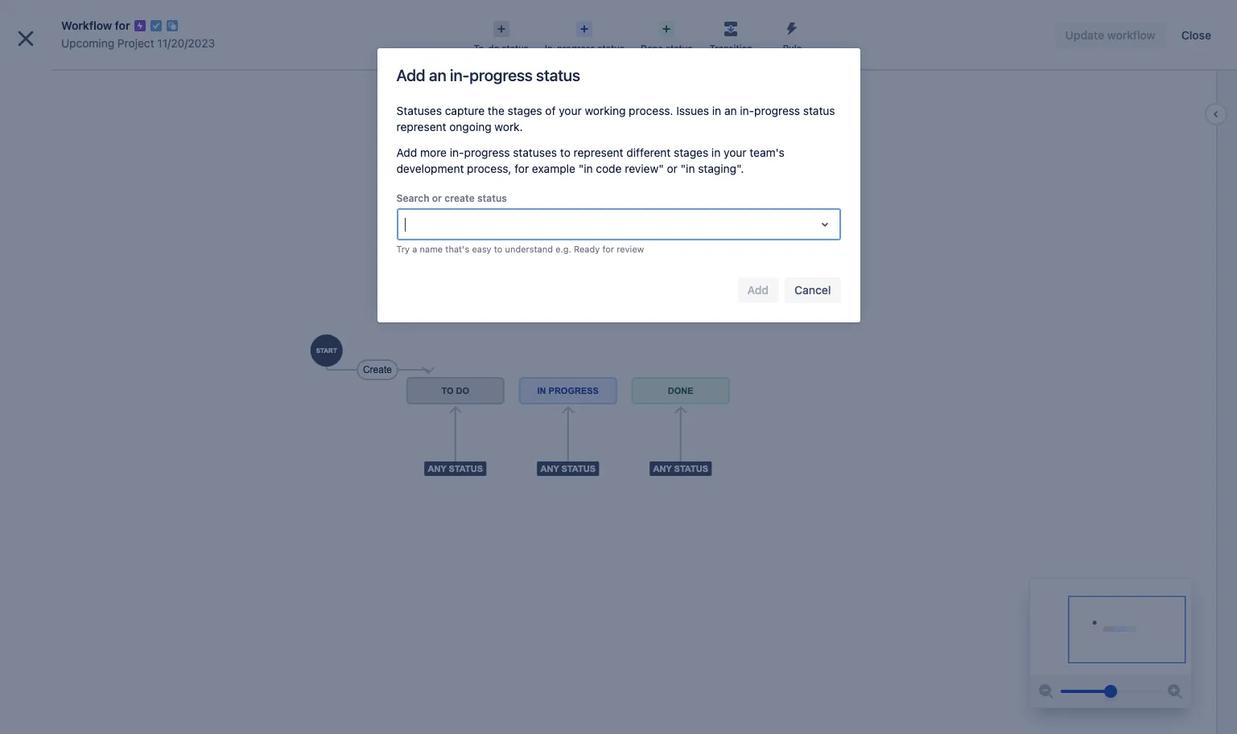 Task type: vqa. For each thing, say whether or not it's contained in the screenshot.
staging".
yes



Task type: locate. For each thing, give the bounding box(es) containing it.
1 horizontal spatial "in
[[681, 162, 695, 175]]

add up the statuses
[[396, 66, 425, 85]]

statuses
[[513, 146, 557, 159]]

1 add from the top
[[396, 66, 425, 85]]

1 vertical spatial in
[[712, 146, 721, 159]]

status down process,
[[477, 192, 507, 204]]

0 vertical spatial stages
[[508, 104, 542, 118]]

0 horizontal spatial to
[[494, 244, 503, 254]]

represent down the statuses
[[396, 120, 446, 134]]

2 add from the top
[[396, 146, 417, 159]]

in- inside statuses capture the stages of your working process. issues in an in-progress status represent ongoing work.
[[740, 104, 754, 118]]

banner
[[0, 0, 1237, 45]]

"in left code
[[579, 162, 593, 175]]

0 vertical spatial upcoming project 11/20/2023
[[61, 36, 215, 50]]

or inside "add more in-progress statuses to represent different stages in your team's development process, for example "in code review" or "in staging"."
[[667, 162, 678, 175]]

upcoming project 11/20/2023 down workflow for
[[61, 36, 215, 50]]

cancel
[[795, 283, 831, 297]]

for right ready on the left top of page
[[602, 244, 614, 254]]

of
[[545, 104, 556, 118]]

1 horizontal spatial for
[[515, 162, 529, 175]]

to-do status button
[[466, 16, 537, 55]]

1 vertical spatial upcoming project 11/20/2023
[[48, 70, 208, 84]]

0 vertical spatial project
[[117, 36, 154, 50]]

process.
[[629, 104, 673, 118]]

1 vertical spatial in-
[[740, 104, 754, 118]]

add left more
[[396, 146, 417, 159]]

progress up team's
[[754, 104, 800, 118]]

done status button
[[633, 16, 701, 55]]

1 vertical spatial upcoming
[[48, 70, 103, 84]]

in for an
[[712, 104, 721, 118]]

to-
[[474, 43, 488, 53]]

11/20/2023
[[157, 36, 215, 50], [148, 70, 208, 84]]

your inside statuses capture the stages of your working process. issues in an in-progress status represent ongoing work.
[[559, 104, 582, 118]]

or left create on the top
[[432, 192, 442, 204]]

Zoom level range field
[[1061, 676, 1161, 708]]

Search or create status text field
[[405, 217, 408, 233]]

in- right more
[[450, 146, 464, 159]]

0 vertical spatial add
[[396, 66, 425, 85]]

or right review"
[[667, 162, 678, 175]]

0 vertical spatial in-
[[450, 66, 470, 85]]

0 horizontal spatial your
[[559, 104, 582, 118]]

0 vertical spatial an
[[429, 66, 446, 85]]

represent up code
[[574, 146, 624, 159]]

add an in-progress status
[[396, 66, 580, 85]]

represent inside "add more in-progress statuses to represent different stages in your team's development process, for example "in code review" or "in staging"."
[[574, 146, 624, 159]]

example
[[532, 162, 576, 175]]

1 horizontal spatial an
[[724, 104, 737, 118]]

or
[[667, 162, 678, 175], [432, 192, 442, 204]]

0 horizontal spatial represent
[[396, 120, 446, 134]]

search or create status
[[396, 192, 507, 204]]

jira image
[[42, 12, 84, 32], [42, 12, 84, 32]]

to up example on the left top of page
[[560, 146, 571, 159]]

in-
[[545, 43, 557, 53]]

upcoming
[[61, 36, 114, 50], [48, 70, 103, 84]]

for up upcoming project 11/20/2023 link
[[115, 19, 130, 32]]

0 vertical spatial in
[[712, 104, 721, 118]]

status right do
[[502, 43, 529, 53]]

different
[[627, 146, 671, 159]]

upcoming inside dialog
[[61, 36, 114, 50]]

1 vertical spatial represent
[[574, 146, 624, 159]]

1 horizontal spatial stages
[[674, 146, 708, 159]]

"in left staging".
[[681, 162, 695, 175]]

0 horizontal spatial for
[[115, 19, 130, 32]]

your right of
[[559, 104, 582, 118]]

for inside dialog
[[115, 19, 130, 32]]

progress
[[557, 43, 595, 53], [470, 66, 533, 85], [754, 104, 800, 118], [464, 146, 510, 159]]

in
[[712, 104, 721, 118], [712, 146, 721, 159]]

0 vertical spatial represent
[[396, 120, 446, 134]]

0 vertical spatial to
[[560, 146, 571, 159]]

the
[[488, 104, 505, 118]]

2 vertical spatial in-
[[450, 146, 464, 159]]

project inside dialog
[[117, 36, 154, 50]]

represent
[[396, 120, 446, 134], [574, 146, 624, 159]]

name
[[420, 244, 443, 254]]

review"
[[625, 162, 664, 175]]

in- up capture
[[450, 66, 470, 85]]

in up staging".
[[712, 146, 721, 159]]

1 vertical spatial stages
[[674, 146, 708, 159]]

to for statuses
[[560, 146, 571, 159]]

add
[[396, 66, 425, 85], [396, 146, 417, 159]]

1 vertical spatial your
[[724, 146, 747, 159]]

1 horizontal spatial represent
[[574, 146, 624, 159]]

an up the statuses
[[429, 66, 446, 85]]

0 vertical spatial or
[[667, 162, 678, 175]]

for
[[115, 19, 130, 32], [515, 162, 529, 175], [602, 244, 614, 254]]

progress up process,
[[464, 146, 510, 159]]

1 horizontal spatial to
[[560, 146, 571, 159]]

to for easy
[[494, 244, 503, 254]]

to-do status
[[474, 43, 529, 53]]

in-
[[450, 66, 470, 85], [740, 104, 754, 118], [450, 146, 464, 159]]

1 vertical spatial to
[[494, 244, 503, 254]]

in right issues
[[712, 104, 721, 118]]

1 vertical spatial or
[[432, 192, 442, 204]]

upcoming project 11/20/2023
[[61, 36, 215, 50], [48, 70, 208, 84]]

in-progress status button
[[537, 16, 633, 55]]

that's
[[445, 244, 469, 254]]

1 horizontal spatial your
[[724, 146, 747, 159]]

1 vertical spatial add
[[396, 146, 417, 159]]

status down in-
[[536, 66, 580, 85]]

stages
[[508, 104, 542, 118], [674, 146, 708, 159]]

status down rule popup button at the top of the page
[[803, 104, 835, 118]]

a
[[412, 244, 417, 254]]

1 "in from the left
[[579, 162, 593, 175]]

stages up staging".
[[674, 146, 708, 159]]

"in
[[579, 162, 593, 175], [681, 162, 695, 175]]

2 vertical spatial for
[[602, 244, 614, 254]]

to right easy
[[494, 244, 503, 254]]

zoom in image
[[1166, 683, 1185, 702]]

workflow for
[[61, 19, 130, 32]]

for down statuses
[[515, 162, 529, 175]]

2 horizontal spatial for
[[602, 244, 614, 254]]

status left done
[[598, 43, 625, 53]]

in for your
[[712, 146, 721, 159]]

code
[[596, 162, 622, 175]]

in inside statuses capture the stages of your working process. issues in an in-progress status represent ongoing work.
[[712, 104, 721, 118]]

your
[[559, 104, 582, 118], [724, 146, 747, 159]]

to inside "add more in-progress statuses to represent different stages in your team's development process, for example "in code review" or "in staging"."
[[560, 146, 571, 159]]

understand
[[505, 244, 553, 254]]

an
[[429, 66, 446, 85], [724, 104, 737, 118]]

upcoming project 11/20/2023 down upcoming project 11/20/2023 link
[[48, 70, 208, 84]]

project down workflow for
[[117, 36, 154, 50]]

progress up "working"
[[557, 43, 595, 53]]

1 vertical spatial for
[[515, 162, 529, 175]]

0 vertical spatial for
[[115, 19, 130, 32]]

project
[[117, 36, 154, 50], [106, 70, 145, 84]]

in- up team's
[[740, 104, 754, 118]]

stages up work.
[[508, 104, 542, 118]]

0 horizontal spatial "in
[[579, 162, 593, 175]]

open image
[[815, 215, 834, 234]]

dialog
[[0, 0, 1237, 735]]

in-progress status
[[545, 43, 625, 53]]

project down upcoming project 11/20/2023 link
[[106, 70, 145, 84]]

cancel button
[[785, 278, 841, 303]]

team's
[[750, 146, 785, 159]]

to
[[560, 146, 571, 159], [494, 244, 503, 254]]

progress down to-do status
[[470, 66, 533, 85]]

0 vertical spatial your
[[559, 104, 582, 118]]

group
[[6, 295, 187, 382], [6, 295, 187, 338], [6, 338, 187, 382]]

status inside statuses capture the stages of your working process. issues in an in-progress status represent ongoing work.
[[803, 104, 835, 118]]

your up staging".
[[724, 146, 747, 159]]

1 horizontal spatial or
[[667, 162, 678, 175]]

review
[[617, 244, 644, 254]]

in- inside "add more in-progress statuses to represent different stages in your team's development process, for example "in code review" or "in staging"."
[[450, 146, 464, 159]]

create
[[445, 192, 475, 204]]

transition
[[710, 43, 753, 53]]

in inside "add more in-progress statuses to represent different stages in your team's development process, for example "in code review" or "in staging"."
[[712, 146, 721, 159]]

your inside "add more in-progress statuses to represent different stages in your team's development process, for example "in code review" or "in staging"."
[[724, 146, 747, 159]]

for inside "add more in-progress statuses to represent different stages in your team's development process, for example "in code review" or "in staging"."
[[515, 162, 529, 175]]

0 horizontal spatial stages
[[508, 104, 542, 118]]

0 vertical spatial 11/20/2023
[[157, 36, 215, 50]]

1 vertical spatial an
[[724, 104, 737, 118]]

represent inside statuses capture the stages of your working process. issues in an in-progress status represent ongoing work.
[[396, 120, 446, 134]]

status
[[502, 43, 529, 53], [598, 43, 625, 53], [666, 43, 693, 53], [536, 66, 580, 85], [803, 104, 835, 118], [477, 192, 507, 204]]

e.g.
[[556, 244, 571, 254]]

an right issues
[[724, 104, 737, 118]]

0 vertical spatial upcoming
[[61, 36, 114, 50]]

add inside "add more in-progress statuses to represent different stages in your team's development process, for example "in code review" or "in staging"."
[[396, 146, 417, 159]]



Task type: describe. For each thing, give the bounding box(es) containing it.
easy
[[472, 244, 492, 254]]

statuses capture the stages of your working process. issues in an in-progress status represent ongoing work.
[[396, 104, 835, 134]]

rule button
[[762, 16, 823, 55]]

search
[[396, 192, 430, 204]]

add more in-progress statuses to represent different stages in your team's development process, for example "in code review" or "in staging".
[[396, 146, 785, 175]]

primary element
[[10, 0, 931, 45]]

close
[[1181, 28, 1212, 42]]

in- for add more in-progress statuses to represent different stages in your team's development process, for example "in code review" or "in staging".
[[450, 146, 464, 159]]

statuses
[[396, 104, 442, 118]]

in- for add an in-progress status
[[450, 66, 470, 85]]

progress inside popup button
[[557, 43, 595, 53]]

ready
[[574, 244, 600, 254]]

upcoming project 11/20/2023 inside dialog
[[61, 36, 215, 50]]

zoom out image
[[1037, 683, 1056, 702]]

Search field
[[931, 9, 1092, 35]]

try
[[396, 244, 410, 254]]

add an in-progress status dialog
[[377, 48, 860, 323]]

ongoing
[[449, 120, 492, 134]]

status right done
[[666, 43, 693, 53]]

1 vertical spatial 11/20/2023
[[148, 70, 208, 84]]

an inside statuses capture the stages of your working process. issues in an in-progress status represent ongoing work.
[[724, 104, 737, 118]]

try a name that's easy to understand e.g. ready for review
[[396, 244, 644, 254]]

upcoming project 11/20/2023 link
[[61, 34, 215, 53]]

stages inside "add more in-progress statuses to represent different stages in your team's development process, for example "in code review" or "in staging"."
[[674, 146, 708, 159]]

capture
[[445, 104, 485, 118]]

work.
[[495, 120, 523, 134]]

issues
[[676, 104, 709, 118]]

1 vertical spatial project
[[106, 70, 145, 84]]

done status
[[641, 43, 693, 53]]

do
[[488, 43, 499, 53]]

close button
[[1172, 23, 1221, 48]]

development
[[396, 162, 464, 175]]

transition button
[[701, 16, 762, 55]]

progress inside "add more in-progress statuses to represent different stages in your team's development process, for example "in code review" or "in staging"."
[[464, 146, 510, 159]]

workflow
[[61, 19, 112, 32]]

add for add an in-progress status
[[396, 66, 425, 85]]

rule
[[783, 43, 802, 53]]

close workflow editor image
[[13, 26, 39, 52]]

2 "in from the left
[[681, 162, 695, 175]]

process,
[[467, 162, 512, 175]]

add for add more in-progress statuses to represent different stages in your team's development process, for example "in code review" or "in staging".
[[396, 146, 417, 159]]

staging".
[[698, 162, 744, 175]]

progress inside statuses capture the stages of your working process. issues in an in-progress status represent ongoing work.
[[754, 104, 800, 118]]

done
[[641, 43, 663, 53]]

dialog containing workflow for
[[0, 0, 1237, 735]]

11/20/2023 inside upcoming project 11/20/2023 link
[[157, 36, 215, 50]]

0 horizontal spatial an
[[429, 66, 446, 85]]

status inside popup button
[[598, 43, 625, 53]]

you're in the workflow viewfinder, use the arrow keys to move it element
[[1030, 580, 1191, 676]]

stages inside statuses capture the stages of your working process. issues in an in-progress status represent ongoing work.
[[508, 104, 542, 118]]

0 horizontal spatial or
[[432, 192, 442, 204]]

working
[[585, 104, 626, 118]]

more
[[420, 146, 447, 159]]



